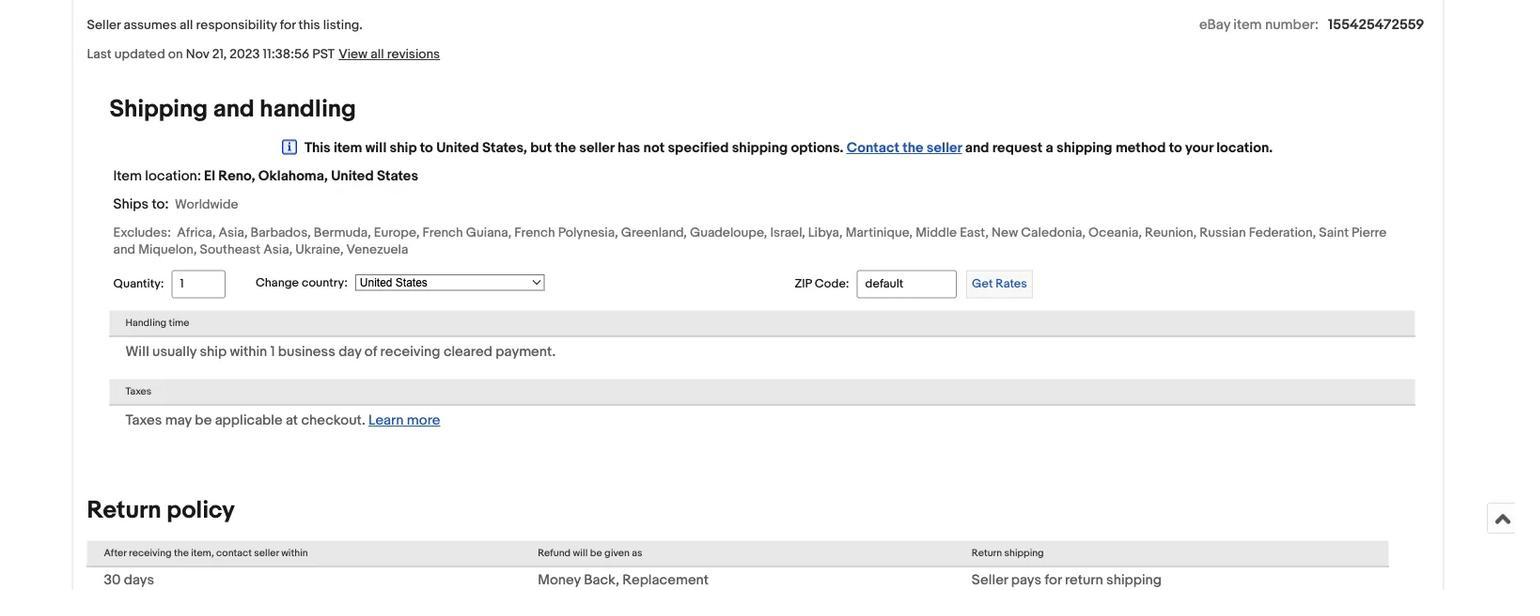Task type: describe. For each thing, give the bounding box(es) containing it.
get
[[972, 277, 993, 292]]

1 vertical spatial all
[[371, 46, 384, 62]]

worldwide
[[175, 197, 238, 213]]

quantity:
[[113, 277, 164, 291]]

barbados,
[[251, 225, 311, 241]]

usually
[[152, 344, 197, 361]]

assumes
[[124, 17, 177, 33]]

united for oklahoma,
[[331, 168, 374, 185]]

will usually ship within 1 business day of receiving cleared payment.
[[126, 344, 556, 361]]

southeast
[[200, 242, 261, 258]]

europe,
[[374, 225, 420, 241]]

learn
[[369, 412, 404, 429]]

has
[[618, 140, 641, 156]]

israel,
[[771, 225, 806, 241]]

to:
[[152, 196, 169, 213]]

be for will
[[590, 548, 602, 560]]

0 horizontal spatial all
[[180, 17, 193, 33]]

return for return policy
[[87, 496, 161, 526]]

refund will be given as
[[538, 548, 643, 560]]

listing.
[[323, 17, 363, 33]]

this
[[299, 17, 320, 33]]

last updated on nov 21, 2023 11:38:56 pst view all revisions
[[87, 46, 440, 62]]

get rates button
[[967, 270, 1033, 298]]

greenland,
[[621, 225, 687, 241]]

0 horizontal spatial seller
[[254, 548, 279, 560]]

reunion,
[[1145, 225, 1197, 241]]

bermuda,
[[314, 225, 371, 241]]

cleared
[[444, 344, 493, 361]]

1 vertical spatial for
[[1045, 572, 1062, 589]]

0 horizontal spatial will
[[366, 140, 387, 156]]

item
[[113, 168, 142, 185]]

but
[[530, 140, 552, 156]]

payment.
[[496, 344, 556, 361]]

more
[[407, 412, 441, 429]]

martinique,
[[846, 225, 913, 241]]

shipping and handling
[[110, 95, 356, 124]]

0 horizontal spatial for
[[280, 17, 296, 33]]

ZIP Code: text field
[[857, 270, 957, 298]]

location:
[[145, 168, 201, 185]]

specified
[[668, 140, 729, 156]]

oceania,
[[1089, 225, 1142, 241]]

states,
[[482, 140, 527, 156]]

11:38:56
[[263, 46, 309, 62]]

pays
[[1012, 572, 1042, 589]]

miquelon,
[[138, 242, 197, 258]]

learn more link
[[369, 412, 441, 429]]

1 french from the left
[[423, 225, 463, 241]]

view
[[339, 46, 368, 62]]

on
[[168, 46, 183, 62]]

2023
[[230, 46, 260, 62]]

after
[[104, 548, 127, 560]]

shipping right a
[[1057, 140, 1113, 156]]

30 days
[[104, 572, 154, 589]]

seller assumes all responsibility for this listing.
[[87, 17, 363, 33]]

method
[[1116, 140, 1166, 156]]

responsibility
[[196, 17, 277, 33]]

1 horizontal spatial within
[[281, 548, 308, 560]]

return policy
[[87, 496, 235, 526]]

caledonia,
[[1021, 225, 1086, 241]]

refund
[[538, 548, 571, 560]]

handling time
[[126, 317, 189, 329]]

item location: el reno, oklahoma, united states
[[113, 168, 418, 185]]

2 horizontal spatial and
[[965, 140, 990, 156]]

return for return shipping
[[972, 548, 1003, 560]]

0 vertical spatial receiving
[[380, 344, 441, 361]]

at
[[286, 412, 298, 429]]

1 horizontal spatial asia,
[[264, 242, 293, 258]]

1
[[271, 344, 275, 361]]

back,
[[584, 572, 620, 589]]

seller for seller assumes all responsibility for this listing.
[[87, 17, 121, 33]]

1 vertical spatial ship
[[200, 344, 227, 361]]

polynesia,
[[558, 225, 618, 241]]

middle
[[916, 225, 957, 241]]

reno,
[[218, 168, 255, 185]]

ukraine,
[[296, 242, 344, 258]]

time
[[169, 317, 189, 329]]

as
[[632, 548, 643, 560]]

ships
[[113, 196, 149, 213]]

1 horizontal spatial the
[[555, 140, 576, 156]]

2 french from the left
[[515, 225, 555, 241]]

of
[[365, 344, 377, 361]]

zip code:
[[795, 277, 850, 291]]

saint
[[1320, 225, 1349, 241]]

taxes for taxes
[[126, 386, 152, 398]]

seller pays for return shipping
[[972, 572, 1162, 589]]

pst
[[312, 46, 335, 62]]

be for may
[[195, 412, 212, 429]]

shipping up pays
[[1005, 548, 1044, 560]]

libya,
[[808, 225, 843, 241]]

el
[[204, 168, 215, 185]]

africa, asia, barbados, bermuda, europe, french guiana, french polynesia, greenland, guadeloupe, israel, libya, martinique, middle east, new caledonia, oceania, reunion, russian federation, saint pierre and miquelon, southeast asia, ukraine, venezuela
[[113, 225, 1387, 258]]

get rates
[[972, 277, 1028, 292]]

view all revisions link
[[335, 46, 440, 62]]



Task type: locate. For each thing, give the bounding box(es) containing it.
0 horizontal spatial the
[[174, 548, 189, 560]]

1 horizontal spatial will
[[573, 548, 588, 560]]

taxes left may
[[126, 412, 162, 429]]

0 horizontal spatial ship
[[200, 344, 227, 361]]

will
[[366, 140, 387, 156], [573, 548, 588, 560]]

2 horizontal spatial seller
[[927, 140, 962, 156]]

receiving right of
[[380, 344, 441, 361]]

0 vertical spatial for
[[280, 17, 296, 33]]

0 horizontal spatial return
[[87, 496, 161, 526]]

french right guiana,
[[515, 225, 555, 241]]

all right view
[[371, 46, 384, 62]]

item right ebay
[[1234, 16, 1262, 33]]

money
[[538, 572, 581, 589]]

applicable
[[215, 412, 283, 429]]

the
[[555, 140, 576, 156], [903, 140, 924, 156], [174, 548, 189, 560]]

money back, replacement
[[538, 572, 709, 589]]

1 horizontal spatial seller
[[579, 140, 615, 156]]

revisions
[[387, 46, 440, 62]]

ebay
[[1200, 16, 1231, 33]]

east,
[[960, 225, 989, 241]]

1 taxes from the top
[[126, 386, 152, 398]]

30
[[104, 572, 121, 589]]

1 vertical spatial seller
[[972, 572, 1008, 589]]

1 horizontal spatial return
[[972, 548, 1003, 560]]

1 vertical spatial and
[[965, 140, 990, 156]]

business
[[278, 344, 335, 361]]

0 horizontal spatial asia,
[[219, 225, 248, 241]]

a
[[1046, 140, 1054, 156]]

1 horizontal spatial item
[[1234, 16, 1262, 33]]

2 vertical spatial and
[[113, 242, 135, 258]]

0 vertical spatial ship
[[390, 140, 417, 156]]

last
[[87, 46, 112, 62]]

handling
[[126, 317, 167, 329]]

and inside africa, asia, barbados, bermuda, europe, french guiana, french polynesia, greenland, guadeloupe, israel, libya, martinique, middle east, new caledonia, oceania, reunion, russian federation, saint pierre and miquelon, southeast asia, ukraine, venezuela
[[113, 242, 135, 258]]

1 vertical spatial be
[[590, 548, 602, 560]]

0 vertical spatial asia,
[[219, 225, 248, 241]]

options.
[[791, 140, 844, 156]]

will
[[126, 344, 149, 361]]

2 taxes from the top
[[126, 412, 162, 429]]

0 vertical spatial all
[[180, 17, 193, 33]]

within left 1
[[230, 344, 267, 361]]

1 horizontal spatial and
[[213, 95, 254, 124]]

rates
[[996, 277, 1028, 292]]

1 vertical spatial return
[[972, 548, 1003, 560]]

0 horizontal spatial seller
[[87, 17, 121, 33]]

new
[[992, 225, 1018, 241]]

nov
[[186, 46, 209, 62]]

1 vertical spatial receiving
[[129, 548, 172, 560]]

the left item,
[[174, 548, 189, 560]]

21,
[[212, 46, 227, 62]]

Quantity: text field
[[171, 270, 226, 298]]

pierre
[[1352, 225, 1387, 241]]

shipping
[[110, 95, 208, 124]]

seller for seller pays for return shipping
[[972, 572, 1008, 589]]

1 horizontal spatial for
[[1045, 572, 1062, 589]]

receiving
[[380, 344, 441, 361], [129, 548, 172, 560]]

taxes for taxes may be applicable at checkout. learn more
[[126, 412, 162, 429]]

receiving up days at the bottom left of the page
[[129, 548, 172, 560]]

checkout.
[[301, 412, 366, 429]]

shipping left options.
[[732, 140, 788, 156]]

1 to from the left
[[420, 140, 433, 156]]

french left guiana,
[[423, 225, 463, 241]]

1 horizontal spatial receiving
[[380, 344, 441, 361]]

0 horizontal spatial and
[[113, 242, 135, 258]]

0 horizontal spatial be
[[195, 412, 212, 429]]

shipping right "return"
[[1107, 572, 1162, 589]]

1 vertical spatial within
[[281, 548, 308, 560]]

2 horizontal spatial the
[[903, 140, 924, 156]]

united for to
[[436, 140, 479, 156]]

ship
[[390, 140, 417, 156], [200, 344, 227, 361]]

be
[[195, 412, 212, 429], [590, 548, 602, 560]]

the right but
[[555, 140, 576, 156]]

1 vertical spatial item
[[334, 140, 362, 156]]

0 vertical spatial be
[[195, 412, 212, 429]]

and down excludes:
[[113, 242, 135, 258]]

asia, down barbados,
[[264, 242, 293, 258]]

the right contact
[[903, 140, 924, 156]]

location.
[[1217, 140, 1273, 156]]

change country:
[[256, 276, 348, 290]]

seller
[[579, 140, 615, 156], [927, 140, 962, 156], [254, 548, 279, 560]]

and left request
[[965, 140, 990, 156]]

your
[[1186, 140, 1214, 156]]

error icon image
[[282, 140, 305, 156]]

states
[[377, 168, 418, 185]]

item right this on the left of the page
[[334, 140, 362, 156]]

2 to from the left
[[1169, 140, 1183, 156]]

to left states,
[[420, 140, 433, 156]]

number:
[[1266, 16, 1319, 33]]

0 horizontal spatial french
[[423, 225, 463, 241]]

item,
[[191, 548, 214, 560]]

for
[[280, 17, 296, 33], [1045, 572, 1062, 589]]

1 horizontal spatial to
[[1169, 140, 1183, 156]]

taxes may be applicable at checkout. learn more
[[126, 412, 441, 429]]

venezuela
[[347, 242, 408, 258]]

not
[[644, 140, 665, 156]]

0 horizontal spatial item
[[334, 140, 362, 156]]

all up on
[[180, 17, 193, 33]]

seller down 'return shipping'
[[972, 572, 1008, 589]]

will up the "states"
[[366, 140, 387, 156]]

item
[[1234, 16, 1262, 33], [334, 140, 362, 156]]

day
[[339, 344, 361, 361]]

request
[[993, 140, 1043, 156]]

united left states,
[[436, 140, 479, 156]]

this item will ship to united states, but the seller has not specified shipping options. contact the seller and request a shipping method to your location.
[[305, 140, 1273, 156]]

united
[[436, 140, 479, 156], [331, 168, 374, 185]]

united left the "states"
[[331, 168, 374, 185]]

1 horizontal spatial united
[[436, 140, 479, 156]]

1 horizontal spatial all
[[371, 46, 384, 62]]

zip
[[795, 277, 812, 291]]

1 horizontal spatial ship
[[390, 140, 417, 156]]

be right may
[[195, 412, 212, 429]]

after receiving the item, contact seller within
[[104, 548, 308, 560]]

ebay item number: 155425472559
[[1200, 16, 1425, 33]]

0 horizontal spatial within
[[230, 344, 267, 361]]

ship up the "states"
[[390, 140, 417, 156]]

for right pays
[[1045, 572, 1062, 589]]

1 vertical spatial will
[[573, 548, 588, 560]]

155425472559
[[1329, 16, 1425, 33]]

1 vertical spatial asia,
[[264, 242, 293, 258]]

contact
[[216, 548, 252, 560]]

within right contact
[[281, 548, 308, 560]]

0 vertical spatial item
[[1234, 16, 1262, 33]]

to left your
[[1169, 140, 1183, 156]]

item for this
[[334, 140, 362, 156]]

1 horizontal spatial french
[[515, 225, 555, 241]]

oklahoma,
[[258, 168, 328, 185]]

return up seller pays for return shipping
[[972, 548, 1003, 560]]

0 vertical spatial united
[[436, 140, 479, 156]]

0 vertical spatial seller
[[87, 17, 121, 33]]

0 vertical spatial taxes
[[126, 386, 152, 398]]

0 vertical spatial return
[[87, 496, 161, 526]]

excludes:
[[113, 225, 171, 241]]

0 vertical spatial will
[[366, 140, 387, 156]]

return up 'after' on the left of the page
[[87, 496, 161, 526]]

all
[[180, 17, 193, 33], [371, 46, 384, 62]]

replacement
[[623, 572, 709, 589]]

will right refund
[[573, 548, 588, 560]]

contact the seller link
[[847, 140, 962, 156]]

0 horizontal spatial receiving
[[129, 548, 172, 560]]

guadeloupe,
[[690, 225, 768, 241]]

seller up last
[[87, 17, 121, 33]]

days
[[124, 572, 154, 589]]

0 horizontal spatial to
[[420, 140, 433, 156]]

and down 2023
[[213, 95, 254, 124]]

asia, up southeast
[[219, 225, 248, 241]]

1 vertical spatial united
[[331, 168, 374, 185]]

asia,
[[219, 225, 248, 241], [264, 242, 293, 258]]

item for ebay
[[1234, 16, 1262, 33]]

change
[[256, 276, 299, 290]]

federation,
[[1249, 225, 1317, 241]]

guiana,
[[466, 225, 512, 241]]

given
[[605, 548, 630, 560]]

updated
[[115, 46, 165, 62]]

within
[[230, 344, 267, 361], [281, 548, 308, 560]]

1 vertical spatial taxes
[[126, 412, 162, 429]]

taxes down will
[[126, 386, 152, 398]]

0 horizontal spatial united
[[331, 168, 374, 185]]

1 horizontal spatial be
[[590, 548, 602, 560]]

this
[[305, 140, 331, 156]]

ship right usually
[[200, 344, 227, 361]]

shipping
[[732, 140, 788, 156], [1057, 140, 1113, 156], [1005, 548, 1044, 560], [1107, 572, 1162, 589]]

handling
[[260, 95, 356, 124]]

1 horizontal spatial seller
[[972, 572, 1008, 589]]

contact
[[847, 140, 900, 156]]

be left 'given' at the bottom left
[[590, 548, 602, 560]]

0 vertical spatial and
[[213, 95, 254, 124]]

ships to: worldwide
[[113, 196, 238, 213]]

0 vertical spatial within
[[230, 344, 267, 361]]

return
[[1065, 572, 1104, 589]]

for left this
[[280, 17, 296, 33]]



Task type: vqa. For each thing, say whether or not it's contained in the screenshot.
options.
yes



